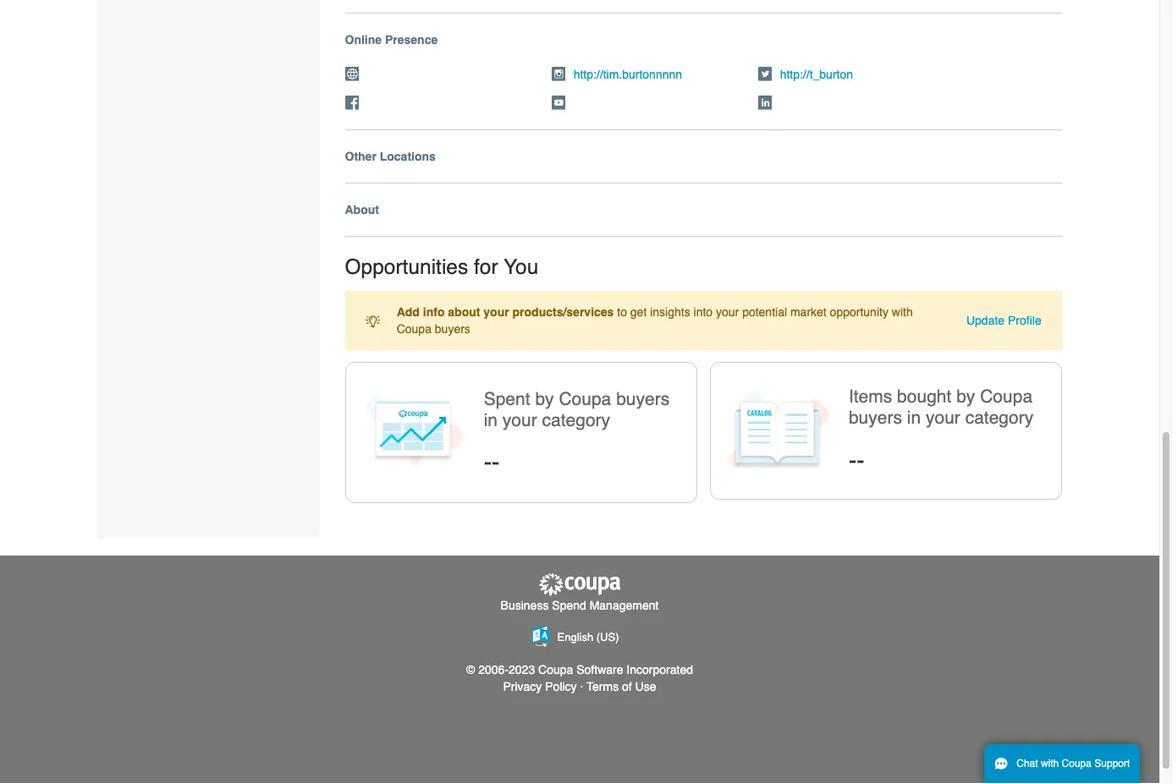 Task type: vqa. For each thing, say whether or not it's contained in the screenshot.
first heading from the top of the page
no



Task type: describe. For each thing, give the bounding box(es) containing it.
privacy policy
[[503, 681, 577, 694]]

with inside button
[[1041, 758, 1059, 770]]

chat with coupa support
[[1017, 758, 1130, 770]]

online presence
[[345, 33, 438, 46]]

chat
[[1017, 758, 1038, 770]]

add
[[397, 305, 420, 319]]

-- for buyers
[[849, 447, 865, 474]]

privacy
[[503, 681, 542, 694]]

support
[[1095, 758, 1130, 770]]

your right the about
[[483, 305, 509, 319]]

http://t_burton link
[[780, 67, 853, 81]]

spend
[[552, 599, 586, 612]]

(us)
[[596, 631, 619, 644]]

http://t_burton
[[780, 67, 853, 81]]

coupa inside button
[[1062, 758, 1092, 770]]

-- for in
[[484, 449, 500, 476]]

by inside items bought by coupa buyers in your category
[[956, 387, 975, 407]]

in inside items bought by coupa buyers in your category
[[907, 408, 921, 429]]

your inside the spent by coupa buyers in your category
[[503, 410, 537, 431]]

other
[[345, 149, 376, 163]]

items bought by coupa buyers in your category
[[849, 387, 1034, 429]]

locations
[[380, 149, 436, 163]]

spent
[[484, 389, 530, 409]]

update profile
[[966, 314, 1042, 328]]

2006-
[[478, 664, 509, 677]]

use
[[635, 681, 656, 694]]

add info about your products/services
[[397, 305, 614, 319]]

profile
[[1008, 314, 1042, 328]]

with inside 'to get insights into your potential market opportunity with coupa buyers'
[[892, 305, 913, 319]]

english
[[557, 631, 593, 644]]

management
[[590, 599, 659, 612]]

get
[[630, 305, 647, 319]]

update
[[966, 314, 1005, 328]]

© 2006-2023 coupa software incorporated
[[466, 664, 693, 677]]

update profile link
[[966, 314, 1042, 328]]

buyers inside the spent by coupa buyers in your category
[[616, 389, 670, 409]]

privacy policy link
[[503, 681, 577, 694]]

by inside the spent by coupa buyers in your category
[[535, 389, 554, 409]]

buyers inside 'to get insights into your potential market opportunity with coupa buyers'
[[435, 322, 470, 336]]

to
[[617, 305, 627, 319]]

opportunities for you
[[345, 254, 539, 279]]

buyers inside items bought by coupa buyers in your category
[[849, 408, 902, 429]]

your inside items bought by coupa buyers in your category
[[926, 408, 960, 429]]



Task type: locate. For each thing, give the bounding box(es) containing it.
1 horizontal spatial buyers
[[616, 389, 670, 409]]

buyers down 'to get insights into your potential market opportunity with coupa buyers'
[[616, 389, 670, 409]]

by right spent
[[535, 389, 554, 409]]

buyers down items
[[849, 408, 902, 429]]

0 horizontal spatial buyers
[[435, 322, 470, 336]]

-
[[849, 447, 857, 474], [857, 447, 865, 474], [484, 449, 492, 476], [492, 449, 500, 476]]

coupa down update profile
[[980, 387, 1033, 407]]

for
[[474, 254, 498, 279]]

buyers
[[435, 322, 470, 336], [616, 389, 670, 409], [849, 408, 902, 429]]

alert containing add info about your products/services
[[345, 291, 1062, 350]]

in inside the spent by coupa buyers in your category
[[484, 410, 498, 431]]

0 horizontal spatial by
[[535, 389, 554, 409]]

1 vertical spatial with
[[1041, 758, 1059, 770]]

by
[[956, 387, 975, 407], [535, 389, 554, 409]]

2 horizontal spatial buyers
[[849, 408, 902, 429]]

©
[[466, 664, 475, 677]]

your down spent
[[503, 410, 537, 431]]

terms
[[587, 681, 619, 694]]

0 horizontal spatial category
[[542, 410, 610, 431]]

terms of use link
[[587, 681, 656, 694]]

other locations
[[345, 149, 436, 163]]

potential
[[742, 305, 787, 319]]

your right into
[[716, 305, 739, 319]]

of
[[622, 681, 632, 694]]

your inside 'to get insights into your potential market opportunity with coupa buyers'
[[716, 305, 739, 319]]

coupa inside the spent by coupa buyers in your category
[[559, 389, 611, 409]]

spent by coupa buyers in your category
[[484, 389, 670, 431]]

with
[[892, 305, 913, 319], [1041, 758, 1059, 770]]

presence
[[385, 33, 438, 46]]

coupa down add
[[397, 322, 432, 336]]

category inside the spent by coupa buyers in your category
[[542, 410, 610, 431]]

to get insights into your potential market opportunity with coupa buyers
[[397, 305, 913, 336]]

about
[[345, 203, 379, 216]]

bought
[[897, 387, 952, 407]]

your down bought
[[926, 408, 960, 429]]

you
[[504, 254, 539, 279]]

coupa inside 'to get insights into your potential market opportunity with coupa buyers'
[[397, 322, 432, 336]]

your
[[483, 305, 509, 319], [716, 305, 739, 319], [926, 408, 960, 429], [503, 410, 537, 431]]

by right bought
[[956, 387, 975, 407]]

business spend management
[[501, 599, 659, 612]]

policy
[[545, 681, 577, 694]]

market
[[790, 305, 827, 319]]

with right chat
[[1041, 758, 1059, 770]]

coupa supplier portal image
[[537, 573, 622, 597]]

english (us)
[[557, 631, 619, 644]]

online
[[345, 33, 382, 46]]

coupa left support
[[1062, 758, 1092, 770]]

coupa
[[397, 322, 432, 336], [980, 387, 1033, 407], [559, 389, 611, 409], [538, 664, 573, 677], [1062, 758, 1092, 770]]

in down bought
[[907, 408, 921, 429]]

--
[[849, 447, 865, 474], [484, 449, 500, 476]]

-- down spent
[[484, 449, 500, 476]]

with right opportunity
[[892, 305, 913, 319]]

0 vertical spatial with
[[892, 305, 913, 319]]

terms of use
[[587, 681, 656, 694]]

about
[[448, 305, 480, 319]]

0 horizontal spatial in
[[484, 410, 498, 431]]

opportunities
[[345, 254, 468, 279]]

info
[[423, 305, 445, 319]]

insights
[[650, 305, 690, 319]]

1 horizontal spatial by
[[956, 387, 975, 407]]

category
[[965, 408, 1034, 429], [542, 410, 610, 431]]

opportunity
[[830, 305, 889, 319]]

1 horizontal spatial in
[[907, 408, 921, 429]]

business
[[501, 599, 549, 612]]

chat with coupa support button
[[984, 745, 1140, 784]]

buyers down the about
[[435, 322, 470, 336]]

http://tim.burtonnnnn link
[[573, 67, 682, 81]]

coupa inside items bought by coupa buyers in your category
[[980, 387, 1033, 407]]

1 horizontal spatial with
[[1041, 758, 1059, 770]]

-- down items
[[849, 447, 865, 474]]

coupa up policy
[[538, 664, 573, 677]]

0 horizontal spatial with
[[892, 305, 913, 319]]

1 horizontal spatial category
[[965, 408, 1034, 429]]

1 horizontal spatial --
[[849, 447, 865, 474]]

2023
[[509, 664, 535, 677]]

in
[[907, 408, 921, 429], [484, 410, 498, 431]]

http://tim.burtonnnnn
[[573, 67, 682, 81]]

incorporated
[[627, 664, 693, 677]]

coupa right spent
[[559, 389, 611, 409]]

software
[[577, 664, 623, 677]]

into
[[694, 305, 713, 319]]

products/services
[[512, 305, 614, 319]]

category inside items bought by coupa buyers in your category
[[965, 408, 1034, 429]]

alert
[[345, 291, 1062, 350]]

items
[[849, 387, 892, 407]]

in down spent
[[484, 410, 498, 431]]

0 horizontal spatial --
[[484, 449, 500, 476]]



